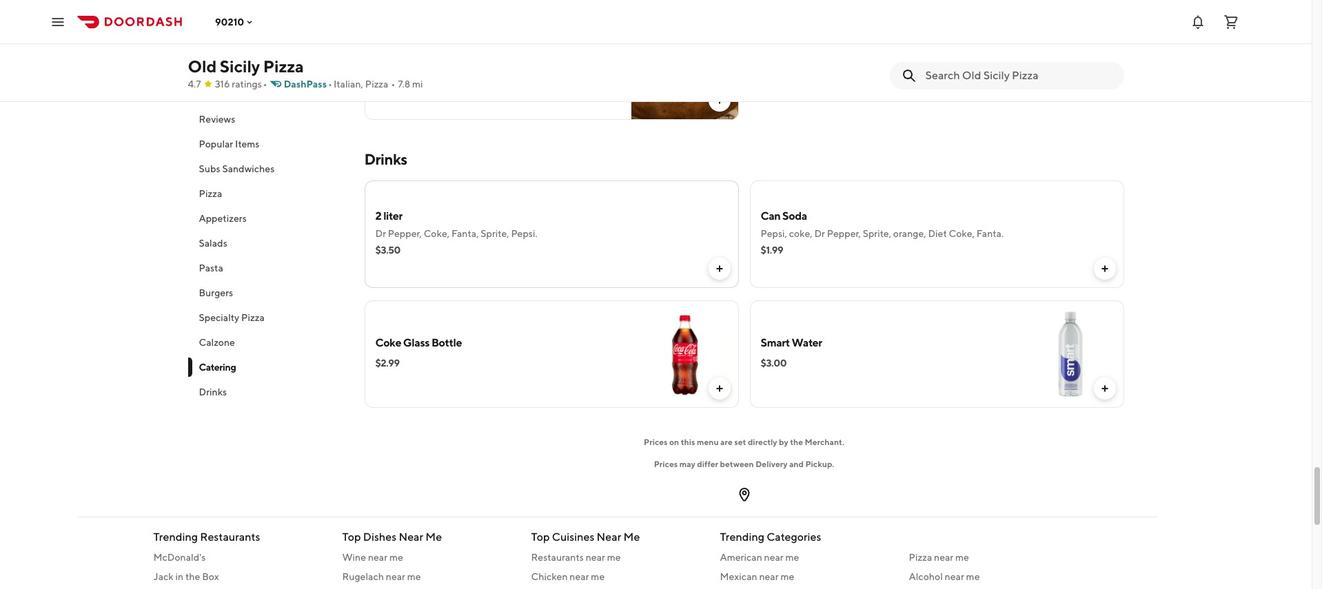 Task type: locate. For each thing, give the bounding box(es) containing it.
wine near me
[[342, 552, 403, 564]]

me up the wine near me link
[[426, 531, 442, 544]]

me inside mexican near me link
[[781, 572, 795, 583]]

2 add item to cart image from the top
[[714, 263, 725, 275]]

can soda pepsi, coke, dr pepper, sprite, orange, diet coke, fanta. $1.99
[[761, 210, 1004, 256]]

cheese
[[482, 53, 513, 64]]

prices left may
[[654, 459, 678, 470]]

pasta
[[199, 263, 223, 274]]

dr right coke,
[[815, 228, 826, 239]]

1 horizontal spatial coke,
[[949, 228, 975, 239]]

1 vertical spatial the
[[185, 572, 200, 583]]

me down the wine near me link
[[407, 572, 421, 583]]

old
[[188, 57, 217, 76]]

cheese,
[[397, 53, 431, 64]]

top
[[342, 531, 361, 544], [531, 531, 550, 544]]

0 horizontal spatial top
[[342, 531, 361, 544]]

1 add item to cart image from the top
[[714, 95, 725, 106]]

near down restaurants near me
[[570, 572, 589, 583]]

1 vertical spatial restaurants
[[531, 552, 584, 564]]

me for restaurants near me
[[607, 552, 621, 564]]

$3.00
[[761, 358, 787, 369]]

calzone button
[[188, 330, 348, 355]]

cuisines
[[552, 531, 595, 544]]

• left the "italian,"
[[328, 79, 332, 90]]

me inside the wine near me link
[[390, 552, 403, 564]]

pepper, down liter
[[388, 228, 422, 239]]

trending up "mcdonald's" on the left bottom of the page
[[153, 531, 198, 544]]

ajarski khachapuri image
[[631, 12, 739, 120]]

near down wine near me
[[386, 572, 406, 583]]

2 sprite, from the left
[[863, 228, 892, 239]]

1 horizontal spatial top
[[531, 531, 550, 544]]

0 horizontal spatial me
[[426, 531, 442, 544]]

add item to cart image for smart water
[[1100, 384, 1111, 395]]

menu
[[697, 437, 719, 448]]

mcdonald's
[[153, 552, 206, 564]]

and left pickup.
[[790, 459, 804, 470]]

the right "in"
[[185, 572, 200, 583]]

sprite, left orange,
[[863, 228, 892, 239]]

one
[[376, 67, 392, 78]]

• for 316 ratings •
[[263, 79, 267, 90]]

add item to cart image
[[1100, 263, 1111, 275], [714, 384, 725, 395], [1100, 384, 1111, 395]]

trending for trending categories
[[720, 531, 765, 544]]

near up alcohol near me at the right bottom of the page
[[935, 552, 954, 564]]

pizza down one
[[365, 79, 389, 90]]

0 horizontal spatial •
[[263, 79, 267, 90]]

-
[[232, 59, 236, 70]]

near for rugelach
[[386, 572, 406, 583]]

glass
[[403, 337, 430, 350]]

near down american near me in the right bottom of the page
[[760, 572, 779, 583]]

items for featured items
[[241, 89, 265, 100]]

0 horizontal spatial coke,
[[424, 228, 450, 239]]

directly
[[748, 437, 778, 448]]

near down top cuisines near me
[[586, 552, 606, 564]]

0 horizontal spatial near
[[399, 531, 424, 544]]

me for rugelach near me
[[407, 572, 421, 583]]

mcdonald's link
[[153, 551, 326, 565]]

1 pepper, from the left
[[388, 228, 422, 239]]

prices
[[644, 437, 668, 448], [654, 459, 678, 470]]

near down "pizza near me"
[[945, 572, 965, 583]]

add item to cart image
[[714, 95, 725, 106], [714, 263, 725, 275]]

0 vertical spatial the
[[791, 437, 804, 448]]

me down american near me link
[[781, 572, 795, 583]]

0 horizontal spatial pepper,
[[388, 228, 422, 239]]

1 horizontal spatial the
[[791, 437, 804, 448]]

0 horizontal spatial and
[[515, 53, 531, 64]]

me inside american near me link
[[786, 552, 800, 564]]

on
[[670, 437, 680, 448]]

near for restaurants
[[586, 552, 606, 564]]

restaurants up the chicken
[[531, 552, 584, 564]]

1 horizontal spatial pepper,
[[828, 228, 861, 239]]

0 horizontal spatial trending
[[153, 531, 198, 544]]

pepper, inside 2 liter dr pepper, coke, fanta, sprite, pepsi. $3.50
[[388, 228, 422, 239]]

0 vertical spatial prices
[[644, 437, 668, 448]]

only
[[583, 53, 602, 64]]

1 vertical spatial items
[[235, 139, 260, 150]]

sprite,
[[481, 228, 509, 239], [863, 228, 892, 239]]

1 horizontal spatial and
[[790, 459, 804, 470]]

0 horizontal spatial drinks
[[199, 387, 227, 398]]

pepsi.
[[511, 228, 538, 239]]

near
[[368, 552, 388, 564], [586, 552, 606, 564], [765, 552, 784, 564], [935, 552, 954, 564], [386, 572, 406, 583], [570, 572, 589, 583], [760, 572, 779, 583], [945, 572, 965, 583]]

rugelach near me
[[342, 572, 421, 583]]

1 coke, from the left
[[424, 228, 450, 239]]

pizza up calzone button
[[241, 312, 265, 323]]

italian,
[[334, 79, 363, 90]]

1 horizontal spatial drinks
[[365, 150, 407, 168]]

top for top cuisines near me
[[531, 531, 550, 544]]

sprite, inside can soda pepsi, coke, dr pepper, sprite, orange, diet coke, fanta. $1.99
[[863, 228, 892, 239]]

prices left on
[[644, 437, 668, 448]]

sprite, left the pepsi.
[[481, 228, 509, 239]]

$12.99
[[376, 83, 403, 94]]

0 vertical spatial drinks
[[365, 150, 407, 168]]

• right "ratings" on the left of page
[[263, 79, 267, 90]]

me up alcohol near me at the right bottom of the page
[[956, 552, 970, 564]]

drinks up liter
[[365, 150, 407, 168]]

calzone
[[199, 337, 235, 348]]

me up chicken near me 'link'
[[607, 552, 621, 564]]

top left cuisines
[[531, 531, 550, 544]]

3 • from the left
[[391, 79, 395, 90]]

restaurants near me link
[[531, 551, 704, 565]]

2 coke, from the left
[[949, 228, 975, 239]]

2 near from the left
[[597, 531, 622, 544]]

0 vertical spatial and
[[515, 53, 531, 64]]

subs
[[199, 163, 220, 175]]

2 me from the left
[[624, 531, 640, 544]]

near inside 'link'
[[570, 572, 589, 583]]

trending categories
[[720, 531, 822, 544]]

khachapuri
[[410, 34, 467, 48]]

1 horizontal spatial sprite,
[[863, 228, 892, 239]]

1 horizontal spatial trending
[[720, 531, 765, 544]]

water
[[792, 337, 823, 350]]

popular items
[[199, 139, 260, 150]]

me up restaurants near me link
[[624, 531, 640, 544]]

trending up american
[[720, 531, 765, 544]]

me inside restaurants near me link
[[607, 552, 621, 564]]

pizza near me link
[[909, 551, 1082, 565]]

coke,
[[790, 228, 813, 239]]

items
[[241, 89, 265, 100], [235, 139, 260, 150]]

2 trending from the left
[[720, 531, 765, 544]]

top for top dishes near me
[[342, 531, 361, 544]]

.
[[843, 437, 845, 448]]

10:00
[[188, 59, 214, 70]]

me for american near me
[[786, 552, 800, 564]]

1 horizontal spatial •
[[328, 79, 332, 90]]

dr
[[376, 228, 386, 239], [815, 228, 826, 239]]

coke
[[376, 337, 401, 350]]

top dishes near me
[[342, 531, 442, 544]]

me for alcohol near me
[[967, 572, 980, 583]]

1 vertical spatial add item to cart image
[[714, 263, 725, 275]]

prices for prices may differ between delivery and pickup.
[[654, 459, 678, 470]]

coke, right diet on the right top of page
[[949, 228, 975, 239]]

0 horizontal spatial restaurants
[[200, 531, 260, 544]]

sprite, for can soda
[[863, 228, 892, 239]]

me down pizza near me link
[[967, 572, 980, 583]]

near for american
[[765, 552, 784, 564]]

dr down the 2
[[376, 228, 386, 239]]

1 me from the left
[[426, 531, 442, 544]]

me inside the rugelach near me link
[[407, 572, 421, 583]]

specialty pizza
[[199, 312, 265, 323]]

1 trending from the left
[[153, 531, 198, 544]]

me
[[426, 531, 442, 544], [624, 531, 640, 544]]

me down top dishes near me
[[390, 552, 403, 564]]

me down categories
[[786, 552, 800, 564]]

1 horizontal spatial near
[[597, 531, 622, 544]]

1 horizontal spatial me
[[624, 531, 640, 544]]

dr inside can soda pepsi, coke, dr pepper, sprite, orange, diet coke, fanta. $1.99
[[815, 228, 826, 239]]

coke,
[[424, 228, 450, 239], [949, 228, 975, 239]]

salads button
[[188, 231, 348, 256]]

0 horizontal spatial sprite,
[[481, 228, 509, 239]]

90210 button
[[215, 16, 255, 27]]

1 top from the left
[[342, 531, 361, 544]]

me inside pizza near me link
[[956, 552, 970, 564]]

• for italian, pizza • 7.8 mi
[[391, 79, 395, 90]]

rugelach
[[342, 572, 384, 583]]

near for chicken
[[570, 572, 589, 583]]

1 • from the left
[[263, 79, 267, 90]]

differ
[[698, 459, 719, 470]]

rugelach near me link
[[342, 570, 515, 584]]

2 pepper, from the left
[[828, 228, 861, 239]]

top up wine
[[342, 531, 361, 544]]

2 horizontal spatial •
[[391, 79, 395, 90]]

me for mexican near me
[[781, 572, 795, 583]]

1 vertical spatial prices
[[654, 459, 678, 470]]

pm
[[259, 59, 273, 70]]

near up the wine near me link
[[399, 531, 424, 544]]

dr inside 2 liter dr pepper, coke, fanta, sprite, pepsi. $3.50
[[376, 228, 386, 239]]

0 vertical spatial items
[[241, 89, 265, 100]]

me
[[390, 552, 403, 564], [607, 552, 621, 564], [786, 552, 800, 564], [956, 552, 970, 564], [407, 572, 421, 583], [591, 572, 605, 583], [781, 572, 795, 583], [967, 572, 980, 583]]

Item Search search field
[[926, 68, 1114, 83]]

me down restaurants near me link
[[591, 572, 605, 583]]

near down trending categories
[[765, 552, 784, 564]]

drinks
[[365, 150, 407, 168], [199, 387, 227, 398]]

me inside chicken near me 'link'
[[591, 572, 605, 583]]

0 horizontal spatial dr
[[376, 228, 386, 239]]

top cuisines near me
[[531, 531, 640, 544]]

near for mexican
[[760, 572, 779, 583]]

notification bell image
[[1191, 13, 1207, 30]]

7:45
[[238, 59, 257, 70]]

eggs
[[533, 53, 554, 64]]

old sicily pizza
[[188, 57, 304, 76]]

near up restaurants near me link
[[597, 531, 622, 544]]

liter
[[384, 210, 403, 223]]

pizza up alcohol
[[909, 552, 933, 564]]

fanta.
[[977, 228, 1004, 239]]

full
[[188, 41, 212, 57]]

1 dr from the left
[[376, 228, 386, 239]]

coke, left fanta,
[[424, 228, 450, 239]]

drinks down 'catering'
[[199, 387, 227, 398]]

1 vertical spatial and
[[790, 459, 804, 470]]

featured
[[199, 89, 239, 100]]

• left the 7.8
[[391, 79, 395, 90]]

2 liter dr pepper, coke, fanta, sprite, pepsi. $3.50
[[376, 210, 538, 256]]

1 near from the left
[[399, 531, 424, 544]]

items up reviews button
[[241, 89, 265, 100]]

1 vertical spatial drinks
[[199, 387, 227, 398]]

italian, pizza • 7.8 mi
[[334, 79, 423, 90]]

1 horizontal spatial dr
[[815, 228, 826, 239]]

2 top from the left
[[531, 531, 550, 544]]

and up cost.)
[[515, 53, 531, 64]]

restaurants up the mcdonald's link
[[200, 531, 260, 544]]

near up rugelach near me in the left of the page
[[368, 552, 388, 564]]

2 dr from the left
[[815, 228, 826, 239]]

me for top dishes near me
[[426, 531, 442, 544]]

1 horizontal spatial restaurants
[[531, 552, 584, 564]]

0 vertical spatial add item to cart image
[[714, 95, 725, 106]]

featured items button
[[188, 82, 348, 107]]

trending
[[153, 531, 198, 544], [720, 531, 765, 544]]

jack in the box link
[[153, 570, 326, 584]]

1 sprite, from the left
[[481, 228, 509, 239]]

sprite, inside 2 liter dr pepper, coke, fanta, sprite, pepsi. $3.50
[[481, 228, 509, 239]]

open menu image
[[50, 13, 66, 30]]

pepper, right coke,
[[828, 228, 861, 239]]

the right by
[[791, 437, 804, 448]]

me inside alcohol near me link
[[967, 572, 980, 583]]

popular
[[199, 139, 233, 150]]

appetizers
[[199, 213, 247, 224]]

subs sandwiches
[[199, 163, 275, 175]]

smart water
[[761, 337, 823, 350]]

items up sandwiches
[[235, 139, 260, 150]]

alcohol near me link
[[909, 570, 1082, 584]]

sandwiches
[[222, 163, 275, 175]]

2 • from the left
[[328, 79, 332, 90]]

0 horizontal spatial the
[[185, 572, 200, 583]]



Task type: describe. For each thing, give the bounding box(es) containing it.
restaurants near me
[[531, 552, 621, 564]]

me for chicken near me
[[591, 572, 605, 583]]

pepper, inside can soda pepsi, coke, dr pepper, sprite, orange, diet coke, fanta. $1.99
[[828, 228, 861, 239]]

prices on this menu are set directly by the merchant .
[[644, 437, 845, 448]]

(with
[[556, 53, 582, 64]]

coke, inside can soda pepsi, coke, dr pepper, sprite, orange, diet coke, fanta. $1.99
[[949, 228, 975, 239]]

pizza button
[[188, 181, 348, 206]]

american near me
[[720, 552, 800, 564]]

sprite, for 2 liter
[[481, 228, 509, 239]]

reviews button
[[188, 107, 348, 132]]

soda
[[783, 210, 808, 223]]

burgers
[[199, 288, 233, 299]]

reviews
[[199, 114, 235, 125]]

pizza down 'subs'
[[199, 188, 222, 199]]

mexican near me link
[[720, 570, 893, 584]]

dashpass •
[[284, 79, 332, 90]]

$1.99
[[761, 245, 784, 256]]

chicken near me link
[[531, 570, 704, 584]]

me for top cuisines near me
[[624, 531, 640, 544]]

cost.)
[[503, 67, 527, 78]]

me for wine near me
[[390, 552, 403, 564]]

pepsi,
[[761, 228, 788, 239]]

mozzarella
[[433, 53, 480, 64]]

near for alcohol
[[945, 572, 965, 583]]

trending restaurants
[[153, 531, 260, 544]]

full menu 10:00 am - 7:45 pm
[[188, 41, 273, 70]]

fanta,
[[452, 228, 479, 239]]

sicily
[[220, 57, 260, 76]]

featured items
[[199, 89, 265, 100]]

merchant
[[805, 437, 843, 448]]

between
[[720, 459, 754, 470]]

near for dishes
[[399, 531, 424, 544]]

pizza near me
[[909, 552, 970, 564]]

categories
[[767, 531, 822, 544]]

4.7
[[188, 79, 201, 90]]

coke glass bottle
[[376, 337, 462, 350]]

mexican
[[720, 572, 758, 583]]

near for cuisines
[[597, 531, 622, 544]]

appetizers button
[[188, 206, 348, 231]]

ajarski khachapuri feta cheese, mozzarella cheese and eggs (with only one topping for an additional cost.) $12.99
[[376, 34, 602, 94]]

smart
[[761, 337, 790, 350]]

chicken near me
[[531, 572, 605, 583]]

may
[[680, 459, 696, 470]]

dashpass
[[284, 79, 327, 90]]

prices may differ between delivery and pickup.
[[654, 459, 835, 470]]

are
[[721, 437, 733, 448]]

pasta button
[[188, 256, 348, 281]]

jack in the box
[[153, 572, 219, 583]]

pickup.
[[806, 459, 835, 470]]

mi
[[412, 79, 423, 90]]

drinks button
[[188, 380, 348, 405]]

2
[[376, 210, 382, 223]]

0 vertical spatial restaurants
[[200, 531, 260, 544]]

coke, inside 2 liter dr pepper, coke, fanta, sprite, pepsi. $3.50
[[424, 228, 450, 239]]

dishes
[[363, 531, 397, 544]]

near for wine
[[368, 552, 388, 564]]

alcohol
[[909, 572, 943, 583]]

trending for trending restaurants
[[153, 531, 198, 544]]

pizza up dashpass
[[263, 57, 304, 76]]

subs sandwiches button
[[188, 157, 348, 181]]

prices for prices on this menu are set directly by the merchant .
[[644, 437, 668, 448]]

add item to cart image for coke glass bottle
[[714, 384, 725, 395]]

wine near me link
[[342, 551, 515, 565]]

catering
[[199, 362, 236, 373]]

american
[[720, 552, 763, 564]]

0 items, open order cart image
[[1224, 13, 1240, 30]]

items for popular items
[[235, 139, 260, 150]]

near for pizza
[[935, 552, 954, 564]]

can
[[761, 210, 781, 223]]

90210
[[215, 16, 244, 27]]

drinks inside button
[[199, 387, 227, 398]]

feta
[[376, 53, 395, 64]]

set
[[735, 437, 747, 448]]

and inside ajarski khachapuri feta cheese, mozzarella cheese and eggs (with only one topping for an additional cost.) $12.99
[[515, 53, 531, 64]]

by
[[779, 437, 789, 448]]

topping
[[394, 67, 428, 78]]

chicken
[[531, 572, 568, 583]]

alcohol near me
[[909, 572, 980, 583]]

ratings
[[232, 79, 262, 90]]

menu
[[215, 41, 252, 57]]

ajarski
[[376, 34, 409, 48]]

coke glass bottle image
[[631, 301, 739, 408]]

specialty
[[199, 312, 240, 323]]

an
[[445, 67, 455, 78]]

salads
[[199, 238, 227, 249]]

diet
[[929, 228, 948, 239]]

wine
[[342, 552, 366, 564]]

smart water image
[[1017, 301, 1125, 408]]

316 ratings •
[[215, 79, 267, 90]]

316
[[215, 79, 230, 90]]

me for pizza near me
[[956, 552, 970, 564]]

burgers button
[[188, 281, 348, 306]]

$3.50
[[376, 245, 401, 256]]



Task type: vqa. For each thing, say whether or not it's contained in the screenshot.
COBB
no



